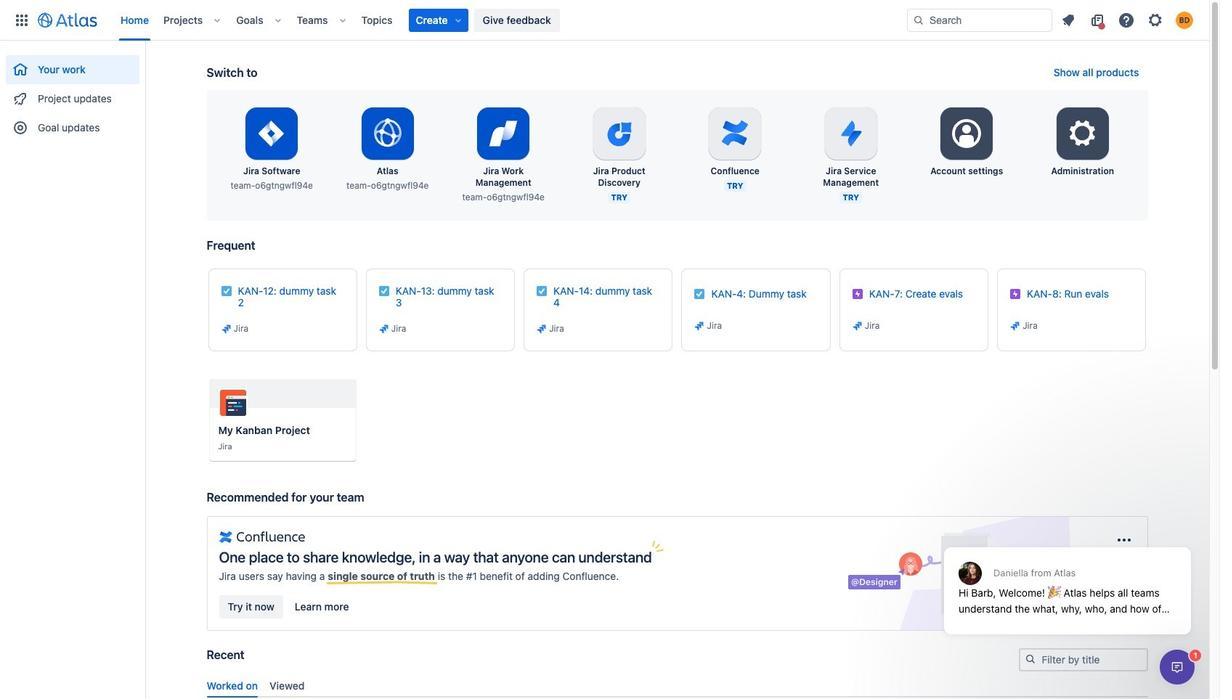 Task type: describe. For each thing, give the bounding box(es) containing it.
Search field
[[907, 8, 1052, 32]]

top element
[[9, 0, 907, 40]]

help image
[[1118, 11, 1135, 29]]

settings image
[[1147, 11, 1164, 29]]

0 vertical spatial dialog
[[937, 512, 1198, 646]]

switch to... image
[[13, 11, 31, 29]]

search image
[[1024, 654, 1036, 665]]

Filter by title field
[[1020, 650, 1146, 670]]

cross-flow recommendation banner element
[[207, 490, 1148, 649]]

notifications image
[[1060, 11, 1077, 29]]



Task type: locate. For each thing, give the bounding box(es) containing it.
tab list
[[201, 674, 1154, 698]]

search image
[[913, 14, 924, 26]]

group
[[6, 41, 139, 147]]

confluence image
[[219, 529, 305, 546], [219, 529, 305, 546]]

2 settings image from the left
[[1065, 116, 1100, 151]]

account image
[[1176, 11, 1193, 29]]

0 horizontal spatial settings image
[[949, 116, 984, 151]]

None search field
[[907, 8, 1052, 32]]

settings image
[[949, 116, 984, 151], [1065, 116, 1100, 151]]

1 vertical spatial dialog
[[1160, 650, 1195, 685]]

jira image
[[694, 320, 706, 332], [694, 320, 706, 332], [1010, 320, 1021, 332], [1010, 320, 1021, 332], [220, 323, 232, 335], [378, 323, 390, 335], [378, 323, 390, 335], [536, 323, 548, 335], [536, 323, 548, 335]]

1 settings image from the left
[[949, 116, 984, 151]]

jira image
[[852, 320, 863, 332], [852, 320, 863, 332], [220, 323, 232, 335]]

banner
[[0, 0, 1209, 41]]

1 horizontal spatial settings image
[[1065, 116, 1100, 151]]

dialog
[[937, 512, 1198, 646], [1160, 650, 1195, 685]]



Task type: vqa. For each thing, say whether or not it's contained in the screenshot.
list
no



